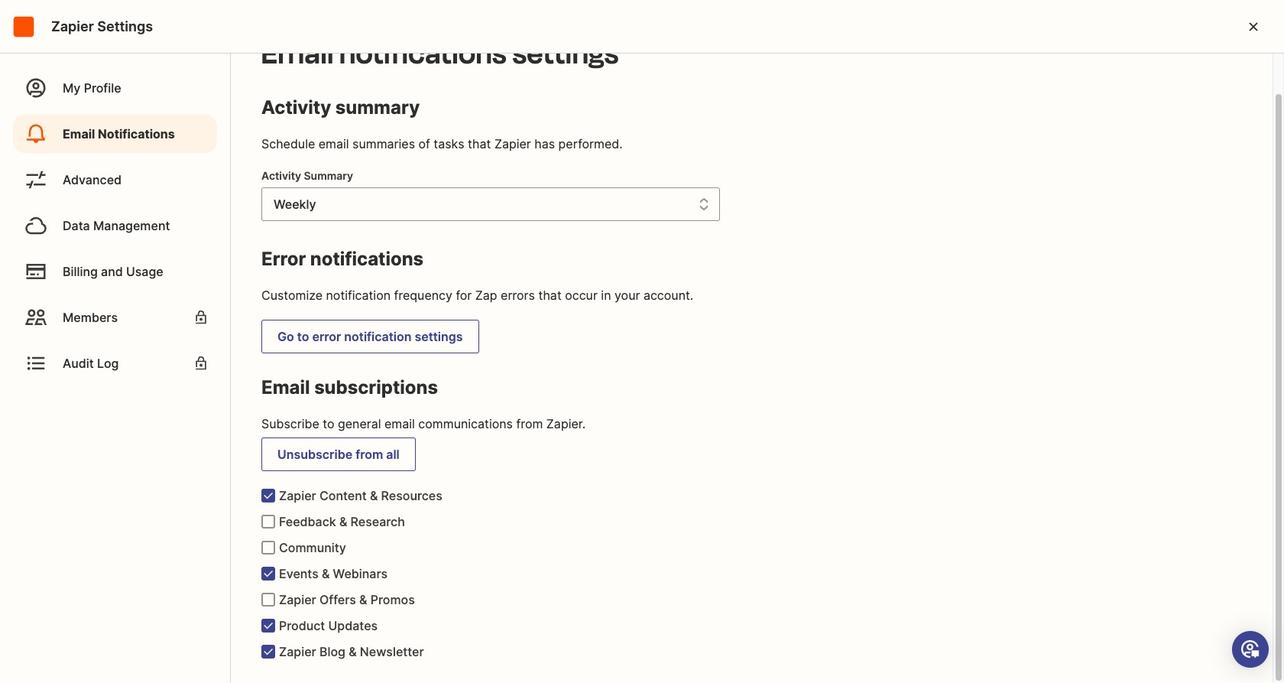 Task type: locate. For each thing, give the bounding box(es) containing it.
Weekly field
[[262, 187, 720, 221]]

error
[[312, 329, 341, 344]]

0 horizontal spatial from
[[356, 447, 383, 462]]

for
[[456, 288, 472, 303]]

zapier settings
[[51, 18, 153, 34]]

billing and usage
[[63, 264, 163, 279]]

1 vertical spatial notifications
[[310, 248, 424, 270]]

of
[[419, 136, 430, 151]]

frequency
[[394, 288, 453, 303]]

zapier left settings
[[51, 18, 94, 34]]

activity up weekly
[[262, 169, 301, 182]]

content
[[320, 488, 367, 503]]

activity summary
[[262, 96, 420, 119]]

to inside go to error notification settings link
[[297, 329, 309, 344]]

1 horizontal spatial from
[[517, 416, 543, 431]]

email up all
[[385, 416, 415, 431]]

data management
[[63, 218, 170, 233]]

in
[[601, 288, 612, 303]]

0 horizontal spatial that
[[468, 136, 491, 151]]

from inside button
[[356, 447, 383, 462]]

0 vertical spatial notifications
[[340, 33, 507, 75]]

promos
[[371, 592, 415, 607]]

unsubscribe
[[278, 447, 353, 462]]

None checkbox
[[262, 515, 275, 529], [262, 541, 275, 555], [262, 593, 275, 607], [262, 645, 275, 659], [262, 515, 275, 529], [262, 541, 275, 555], [262, 593, 275, 607], [262, 645, 275, 659]]

weekly
[[274, 197, 316, 212]]

0 vertical spatial settings
[[513, 33, 619, 75]]

1 vertical spatial email
[[63, 126, 95, 141]]

members
[[63, 310, 118, 325]]

data
[[63, 218, 90, 233]]

zapier down product
[[279, 644, 316, 659]]

1 vertical spatial from
[[356, 447, 383, 462]]

email
[[262, 33, 334, 75], [63, 126, 95, 141], [262, 376, 310, 398]]

to
[[297, 329, 309, 344], [323, 416, 335, 431]]

unsubscribe from all
[[278, 447, 400, 462]]

activity for activity summary
[[262, 96, 331, 119]]

email up "subscribe"
[[262, 376, 310, 398]]

zapier content & resources
[[279, 488, 443, 503]]

billing
[[63, 264, 98, 279]]

general
[[338, 416, 381, 431]]

&
[[370, 488, 378, 503], [340, 514, 347, 529], [322, 566, 330, 581], [360, 592, 368, 607], [349, 644, 357, 659]]

email notifications
[[63, 126, 175, 141]]

from left zapier. on the left bottom of page
[[517, 416, 543, 431]]

settings
[[513, 33, 619, 75], [415, 329, 463, 344]]

0 vertical spatial email
[[262, 33, 334, 75]]

zapier
[[51, 18, 94, 34], [495, 136, 531, 151], [279, 488, 316, 503], [279, 592, 316, 607], [279, 644, 316, 659]]

zapier inside zapier settings link
[[51, 18, 94, 34]]

product updates
[[279, 618, 378, 633]]

0 vertical spatial from
[[517, 416, 543, 431]]

notification down error notifications
[[326, 288, 391, 303]]

research
[[351, 514, 405, 529]]

email subscriptions
[[262, 376, 438, 398]]

zapier settings link
[[11, 14, 153, 39]]

& right offers
[[360, 592, 368, 607]]

None checkbox
[[262, 489, 275, 503], [262, 567, 275, 581], [262, 619, 275, 633], [262, 489, 275, 503], [262, 567, 275, 581], [262, 619, 275, 633]]

to right go
[[297, 329, 309, 344]]

zapier down the events
[[279, 592, 316, 607]]

my
[[63, 80, 81, 96]]

close settings image
[[1245, 17, 1264, 36]]

& for blog
[[349, 644, 357, 659]]

that right tasks
[[468, 136, 491, 151]]

notifications up frequency
[[310, 248, 424, 270]]

zapier up feedback
[[279, 488, 316, 503]]

0 horizontal spatial to
[[297, 329, 309, 344]]

community
[[279, 540, 346, 555]]

0 horizontal spatial settings
[[415, 329, 463, 344]]

activity
[[262, 96, 331, 119], [262, 169, 301, 182]]

email up activity summary
[[262, 33, 334, 75]]

& right the events
[[322, 566, 330, 581]]

1 vertical spatial activity
[[262, 169, 301, 182]]

1 activity from the top
[[262, 96, 331, 119]]

0 vertical spatial activity
[[262, 96, 331, 119]]

from left all
[[356, 447, 383, 462]]

zapier blog & newsletter
[[279, 644, 424, 659]]

to left 'general'
[[323, 416, 335, 431]]

activity for activity summary
[[262, 169, 301, 182]]

email down my
[[63, 126, 95, 141]]

newsletter
[[360, 644, 424, 659]]

notifications
[[340, 33, 507, 75], [310, 248, 424, 270]]

email
[[319, 136, 349, 151], [385, 416, 415, 431]]

1 horizontal spatial to
[[323, 416, 335, 431]]

to for go
[[297, 329, 309, 344]]

0 vertical spatial to
[[297, 329, 309, 344]]

& right blog
[[349, 644, 357, 659]]

email up "summary"
[[319, 136, 349, 151]]

that
[[468, 136, 491, 151], [539, 288, 562, 303]]

activity up schedule
[[262, 96, 331, 119]]

from
[[517, 416, 543, 431], [356, 447, 383, 462]]

notification up subscriptions
[[344, 329, 412, 344]]

and
[[101, 264, 123, 279]]

email for email subscriptions
[[262, 376, 310, 398]]

members link
[[13, 298, 217, 337]]

1 vertical spatial notification
[[344, 329, 412, 344]]

your
[[615, 288, 640, 303]]

product
[[279, 618, 325, 633]]

that left occur
[[539, 288, 562, 303]]

error
[[262, 248, 306, 270]]

blog
[[320, 644, 346, 659]]

open intercom messenger image
[[1242, 640, 1260, 659]]

offers
[[320, 592, 356, 607]]

go
[[278, 329, 294, 344]]

2 vertical spatial email
[[262, 376, 310, 398]]

1 horizontal spatial email
[[385, 416, 415, 431]]

2 activity from the top
[[262, 169, 301, 182]]

zapier for zapier settings
[[51, 18, 94, 34]]

& up research at the left
[[370, 488, 378, 503]]

notifications up summary
[[340, 33, 507, 75]]

0 vertical spatial that
[[468, 136, 491, 151]]

zapier offers & promos
[[279, 592, 415, 607]]

1 horizontal spatial that
[[539, 288, 562, 303]]

customize notification frequency for zap errors that occur in your account.
[[262, 288, 694, 303]]

1 vertical spatial to
[[323, 416, 335, 431]]

summaries
[[353, 136, 415, 151]]

0 horizontal spatial email
[[319, 136, 349, 151]]

& down content
[[340, 514, 347, 529]]

notification
[[326, 288, 391, 303], [344, 329, 412, 344]]



Task type: vqa. For each thing, say whether or not it's contained in the screenshot.
Audit Log Link
yes



Task type: describe. For each thing, give the bounding box(es) containing it.
zapier.
[[547, 416, 586, 431]]

has
[[535, 136, 555, 151]]

usage
[[126, 264, 163, 279]]

notifications for email
[[340, 33, 507, 75]]

notifications
[[98, 126, 175, 141]]

subscribe to general email communications from zapier.
[[262, 416, 586, 431]]

& for content
[[370, 488, 378, 503]]

summary
[[336, 96, 420, 119]]

occur
[[565, 288, 598, 303]]

email for email notifications
[[63, 126, 95, 141]]

email notifications settings
[[262, 33, 619, 75]]

1 vertical spatial that
[[539, 288, 562, 303]]

& for offers
[[360, 592, 368, 607]]

zapier for zapier content & resources
[[279, 488, 316, 503]]

log
[[97, 356, 119, 371]]

1 vertical spatial settings
[[415, 329, 463, 344]]

summary
[[304, 169, 353, 182]]

settings
[[97, 18, 153, 34]]

audit log link
[[13, 344, 217, 382]]

events & webinars
[[279, 566, 388, 581]]

webinars
[[333, 566, 388, 581]]

profile
[[84, 80, 121, 96]]

zapier for zapier offers & promos
[[279, 592, 316, 607]]

notifications for error
[[310, 248, 424, 270]]

billing and usage link
[[13, 252, 217, 291]]

errors
[[501, 288, 535, 303]]

1 vertical spatial email
[[385, 416, 415, 431]]

activity summary
[[262, 169, 353, 182]]

feedback
[[279, 514, 336, 529]]

schedule
[[262, 136, 315, 151]]

advanced
[[63, 172, 122, 187]]

0 vertical spatial email
[[319, 136, 349, 151]]

data management link
[[13, 207, 217, 245]]

resources
[[381, 488, 443, 503]]

1 horizontal spatial settings
[[513, 33, 619, 75]]

schedule email summaries of tasks that zapier has performed.
[[262, 136, 623, 151]]

go to error notification settings
[[278, 329, 463, 344]]

tasks
[[434, 136, 465, 151]]

subscriptions
[[314, 376, 438, 398]]

go to error notification settings link
[[262, 320, 479, 353]]

performed.
[[559, 136, 623, 151]]

0 vertical spatial notification
[[326, 288, 391, 303]]

events
[[279, 566, 319, 581]]

email for email notifications settings
[[262, 33, 334, 75]]

unsubscribe from all button
[[262, 437, 416, 471]]

management
[[93, 218, 170, 233]]

audit
[[63, 356, 94, 371]]

all
[[386, 447, 400, 462]]

advanced link
[[13, 161, 217, 199]]

to for subscribe
[[323, 416, 335, 431]]

account.
[[644, 288, 694, 303]]

communications
[[419, 416, 513, 431]]

subscribe
[[262, 416, 320, 431]]

my profile link
[[13, 69, 217, 107]]

weekly button
[[262, 188, 689, 220]]

zapier for zapier blog & newsletter
[[279, 644, 316, 659]]

my profile
[[63, 80, 121, 96]]

error notifications
[[262, 248, 424, 270]]

feedback & research
[[279, 514, 405, 529]]

audit log
[[63, 356, 119, 371]]

zap
[[476, 288, 498, 303]]

email notifications link
[[13, 115, 217, 153]]

zapier left 'has'
[[495, 136, 531, 151]]

updates
[[328, 618, 378, 633]]

customize
[[262, 288, 323, 303]]



